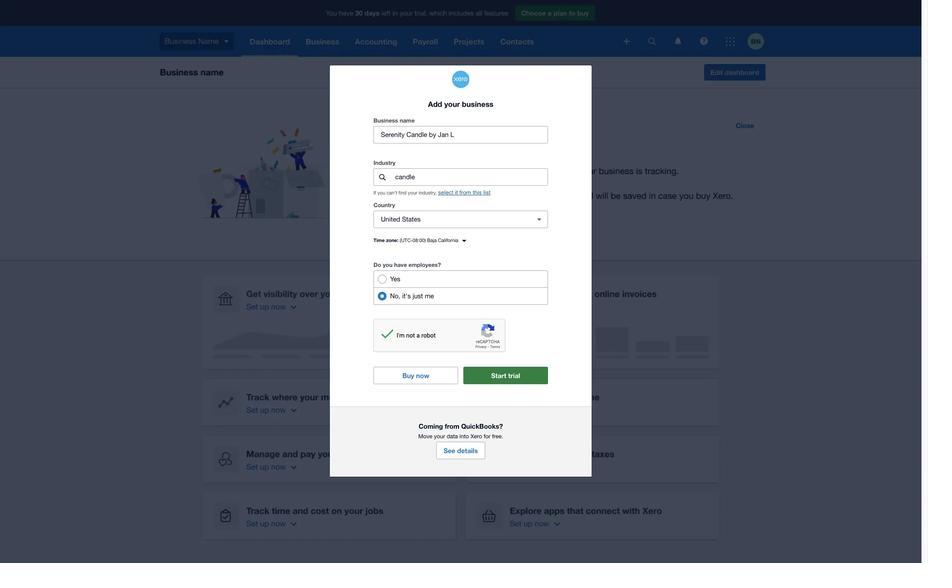 Task type: vqa. For each thing, say whether or not it's contained in the screenshot.
'BUY'
yes



Task type: locate. For each thing, give the bounding box(es) containing it.
you for have
[[383, 262, 393, 269]]

0 vertical spatial your
[[444, 99, 460, 109]]

coming from quickbooks? move your data into xero for free.
[[418, 423, 503, 440]]

0 vertical spatial you
[[378, 190, 385, 196]]

1 vertical spatial from
[[445, 423, 459, 430]]

industry
[[374, 159, 396, 166]]

this
[[473, 190, 482, 196]]

you right do
[[383, 262, 393, 269]]

details
[[457, 447, 478, 455]]

move
[[418, 433, 432, 440]]

your right find
[[408, 190, 417, 196]]

now
[[416, 372, 429, 380]]

zone:
[[386, 238, 399, 243]]

me
[[425, 293, 434, 300]]

time
[[374, 238, 385, 243]]

can't
[[387, 190, 397, 196]]

buy now
[[402, 372, 429, 380]]

business name
[[374, 117, 415, 124]]

2 vertical spatial your
[[434, 433, 445, 440]]

yes
[[390, 276, 400, 283]]

1 horizontal spatial from
[[460, 190, 471, 196]]

you inside if you can't find your industry, select it from this list
[[378, 190, 385, 196]]

your left data
[[434, 433, 445, 440]]

your inside coming from quickbooks? move your data into xero for free.
[[434, 433, 445, 440]]

1 vertical spatial you
[[383, 262, 393, 269]]

business
[[462, 99, 493, 109]]

free.
[[492, 433, 503, 440]]

your for quickbooks?
[[434, 433, 445, 440]]

1 vertical spatial your
[[408, 190, 417, 196]]

your right add
[[444, 99, 460, 109]]

have
[[394, 262, 407, 269]]

from up data
[[445, 423, 459, 430]]

0 vertical spatial from
[[460, 190, 471, 196]]

0 horizontal spatial from
[[445, 423, 459, 430]]

employees?
[[409, 262, 441, 269]]

start
[[491, 372, 506, 380]]

see
[[444, 447, 455, 455]]

xero image
[[452, 71, 470, 88]]

you right if in the left top of the page
[[378, 190, 385, 196]]

your inside if you can't find your industry, select it from this list
[[408, 190, 417, 196]]

from right 'it'
[[460, 190, 471, 196]]

if
[[374, 190, 376, 196]]

add
[[428, 99, 442, 109]]

no,
[[390, 293, 400, 300]]

california
[[438, 238, 458, 243]]

your
[[444, 99, 460, 109], [408, 190, 417, 196], [434, 433, 445, 440]]

it's
[[402, 293, 411, 300]]

do you have employees? group
[[374, 271, 548, 305]]

for
[[484, 433, 491, 440]]

you
[[378, 190, 385, 196], [383, 262, 393, 269]]

trial
[[508, 372, 520, 380]]

from
[[460, 190, 471, 196], [445, 423, 459, 430]]



Task type: describe. For each thing, give the bounding box(es) containing it.
search icon image
[[379, 174, 386, 181]]

if you can't find your industry, select it from this list
[[374, 190, 491, 196]]

08:00)
[[413, 238, 426, 243]]

xero
[[471, 433, 482, 440]]

Industry field
[[394, 169, 548, 186]]

see details button
[[436, 442, 485, 460]]

name
[[400, 117, 415, 124]]

coming
[[419, 423, 443, 430]]

add your business
[[428, 99, 493, 109]]

Country field
[[374, 211, 527, 228]]

just
[[413, 293, 423, 300]]

into
[[460, 433, 469, 440]]

see details
[[444, 447, 478, 455]]

select
[[438, 190, 453, 196]]

start trial
[[491, 372, 520, 380]]

buy
[[402, 372, 414, 380]]

find
[[399, 190, 407, 196]]

country
[[374, 202, 395, 209]]

data
[[447, 433, 458, 440]]

Business name field
[[374, 127, 548, 143]]

start trial button
[[463, 367, 548, 385]]

from inside coming from quickbooks? move your data into xero for free.
[[445, 423, 459, 430]]

your for can't
[[408, 190, 417, 196]]

(utc-
[[400, 238, 413, 243]]

clear image
[[531, 211, 548, 228]]

no, it's just me
[[390, 293, 434, 300]]

it
[[455, 190, 458, 196]]

do
[[374, 262, 381, 269]]

you for can't
[[378, 190, 385, 196]]

list
[[483, 190, 491, 196]]

do you have employees?
[[374, 262, 441, 269]]

quickbooks?
[[461, 423, 503, 430]]

buy now button
[[374, 367, 458, 385]]

select it from this list button
[[438, 190, 491, 196]]

business
[[374, 117, 398, 124]]

industry,
[[419, 190, 437, 196]]

time zone: (utc-08:00) baja california
[[374, 238, 458, 243]]

baja
[[427, 238, 437, 243]]



